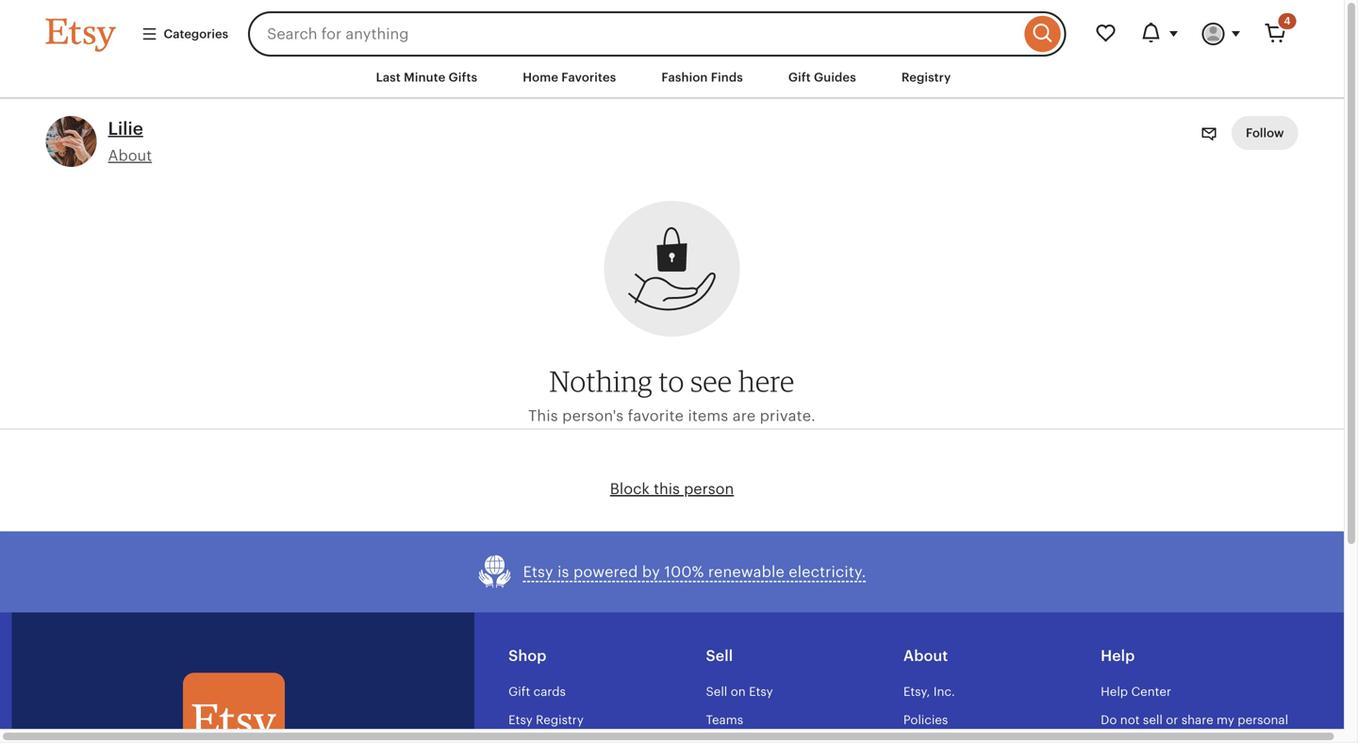 Task type: vqa. For each thing, say whether or not it's contained in the screenshot.


Task type: locate. For each thing, give the bounding box(es) containing it.
electricity.
[[789, 564, 867, 581]]

favorites
[[562, 70, 616, 84]]

fashion finds link
[[648, 60, 758, 95]]

etsy for etsy is powered by 100% renewable electricity.
[[523, 564, 554, 581]]

etsy,
[[904, 685, 931, 699]]

sell on etsy link
[[706, 685, 773, 699]]

sell for sell on etsy
[[706, 685, 728, 699]]

0 vertical spatial sell
[[706, 648, 733, 665]]

gift left cards
[[509, 685, 531, 699]]

private.
[[760, 407, 816, 424]]

guides
[[814, 70, 857, 84]]

1 vertical spatial sell
[[706, 685, 728, 699]]

share
[[1182, 713, 1214, 727]]

do not sell or share my personal info
[[1101, 713, 1289, 744]]

info
[[1101, 730, 1124, 744]]

etsy is powered by 100% renewable electricity.
[[523, 564, 867, 581]]

last
[[376, 70, 401, 84]]

1 sell from the top
[[706, 648, 733, 665]]

cards
[[534, 685, 566, 699]]

block this person
[[610, 481, 734, 498]]

about down "lilie" button
[[108, 147, 152, 164]]

do
[[1101, 713, 1118, 727]]

registry link
[[888, 60, 966, 95]]

1 vertical spatial help
[[1101, 685, 1129, 699]]

1 vertical spatial about
[[904, 648, 949, 665]]

0 vertical spatial etsy
[[523, 564, 554, 581]]

renewable
[[708, 564, 785, 581]]

etsy inside button
[[523, 564, 554, 581]]

etsy
[[523, 564, 554, 581], [749, 685, 773, 699], [509, 713, 533, 727]]

nothing
[[550, 364, 653, 399]]

or
[[1166, 713, 1179, 727]]

1 horizontal spatial gift
[[789, 70, 811, 84]]

2 help from the top
[[1101, 685, 1129, 699]]

registry right guides
[[902, 70, 952, 84]]

help up do
[[1101, 685, 1129, 699]]

1 vertical spatial gift
[[509, 685, 531, 699]]

sell up on
[[706, 648, 733, 665]]

0 horizontal spatial about
[[108, 147, 152, 164]]

1 horizontal spatial about
[[904, 648, 949, 665]]

help
[[1101, 648, 1135, 665], [1101, 685, 1129, 699]]

here
[[739, 364, 795, 399]]

sell
[[706, 648, 733, 665], [706, 685, 728, 699]]

gift guides
[[789, 70, 857, 84]]

person
[[684, 481, 734, 498]]

lilie about
[[108, 119, 152, 164]]

0 horizontal spatial registry
[[536, 713, 584, 727]]

etsy right on
[[749, 685, 773, 699]]

gift
[[789, 70, 811, 84], [509, 685, 531, 699]]

about up the etsy, inc.
[[904, 648, 949, 665]]

etsy, inc.
[[904, 685, 956, 699]]

help up help center
[[1101, 648, 1135, 665]]

registry down cards
[[536, 713, 584, 727]]

gift left guides
[[789, 70, 811, 84]]

gift cards
[[509, 685, 566, 699]]

etsy left is
[[523, 564, 554, 581]]

help for help center
[[1101, 685, 1129, 699]]

0 vertical spatial help
[[1101, 648, 1135, 665]]

sell left on
[[706, 685, 728, 699]]

0 horizontal spatial gift
[[509, 685, 531, 699]]

home
[[523, 70, 559, 84]]

teams link
[[706, 713, 744, 727]]

1 help from the top
[[1101, 648, 1135, 665]]

center
[[1132, 685, 1172, 699]]

person's
[[563, 407, 624, 424]]

about button
[[108, 147, 152, 164]]

block this person button
[[610, 481, 734, 498]]

registry
[[902, 70, 952, 84], [536, 713, 584, 727]]

None search field
[[248, 11, 1067, 57]]

by
[[642, 564, 660, 581]]

about
[[108, 147, 152, 164], [904, 648, 949, 665]]

sell
[[1144, 713, 1163, 727]]

0 vertical spatial registry
[[902, 70, 952, 84]]

home favorites link
[[509, 60, 631, 95]]

categories button
[[127, 17, 243, 51]]

categories
[[164, 27, 228, 41]]

0 vertical spatial gift
[[789, 70, 811, 84]]

lilie
[[108, 119, 143, 139]]

2 sell from the top
[[706, 685, 728, 699]]

fashion finds
[[662, 70, 743, 84]]

etsy registry link
[[509, 713, 584, 727]]

menu bar
[[12, 57, 1333, 99]]

shop
[[509, 648, 547, 665]]

nothing to see here this person's favorite items are private.
[[528, 364, 816, 424]]

follow
[[1246, 126, 1285, 140]]

gift guides link
[[775, 60, 871, 95]]

etsy down gift cards link
[[509, 713, 533, 727]]

2 vertical spatial etsy
[[509, 713, 533, 727]]

policies link
[[904, 713, 949, 727]]

personal
[[1238, 713, 1289, 727]]



Task type: describe. For each thing, give the bounding box(es) containing it.
fashion
[[662, 70, 708, 84]]

none search field inside categories banner
[[248, 11, 1067, 57]]

to
[[659, 364, 685, 399]]

inc.
[[934, 685, 956, 699]]

policies
[[904, 713, 949, 727]]

sell on etsy
[[706, 685, 773, 699]]

etsy is powered by 100% renewable electricity. button
[[478, 554, 867, 590]]

items
[[688, 407, 729, 424]]

100%
[[665, 564, 704, 581]]

this
[[528, 407, 558, 424]]

favorite
[[628, 407, 684, 424]]

1 vertical spatial registry
[[536, 713, 584, 727]]

on
[[731, 685, 746, 699]]

not
[[1121, 713, 1140, 727]]

etsy, inc. link
[[904, 685, 956, 699]]

are
[[733, 407, 756, 424]]

last minute gifts
[[376, 70, 478, 84]]

is
[[558, 564, 570, 581]]

teams
[[706, 713, 744, 727]]

4
[[1285, 15, 1291, 27]]

gift for gift guides
[[789, 70, 811, 84]]

help center link
[[1101, 685, 1172, 699]]

minute
[[404, 70, 446, 84]]

last minute gifts link
[[362, 60, 492, 95]]

4 link
[[1254, 11, 1299, 57]]

Search for anything text field
[[248, 11, 1020, 57]]

etsy for etsy registry
[[509, 713, 533, 727]]

my
[[1217, 713, 1235, 727]]

follow link
[[1232, 116, 1299, 150]]

menu bar containing last minute gifts
[[12, 57, 1333, 99]]

help for help
[[1101, 648, 1135, 665]]

this
[[654, 481, 680, 498]]

gift cards link
[[509, 685, 566, 699]]

gifts
[[449, 70, 478, 84]]

1 vertical spatial etsy
[[749, 685, 773, 699]]

etsy registry
[[509, 713, 584, 727]]

sell for sell
[[706, 648, 733, 665]]

see
[[691, 364, 733, 399]]

0 vertical spatial about
[[108, 147, 152, 164]]

do not sell or share my personal info link
[[1101, 713, 1289, 744]]

categories banner
[[12, 0, 1333, 57]]

powered
[[574, 564, 638, 581]]

block
[[610, 481, 650, 498]]

finds
[[711, 70, 743, 84]]

1 horizontal spatial registry
[[902, 70, 952, 84]]

gift for gift cards
[[509, 685, 531, 699]]

help center
[[1101, 685, 1172, 699]]

home favorites
[[523, 70, 616, 84]]

lilie button
[[108, 116, 143, 141]]



